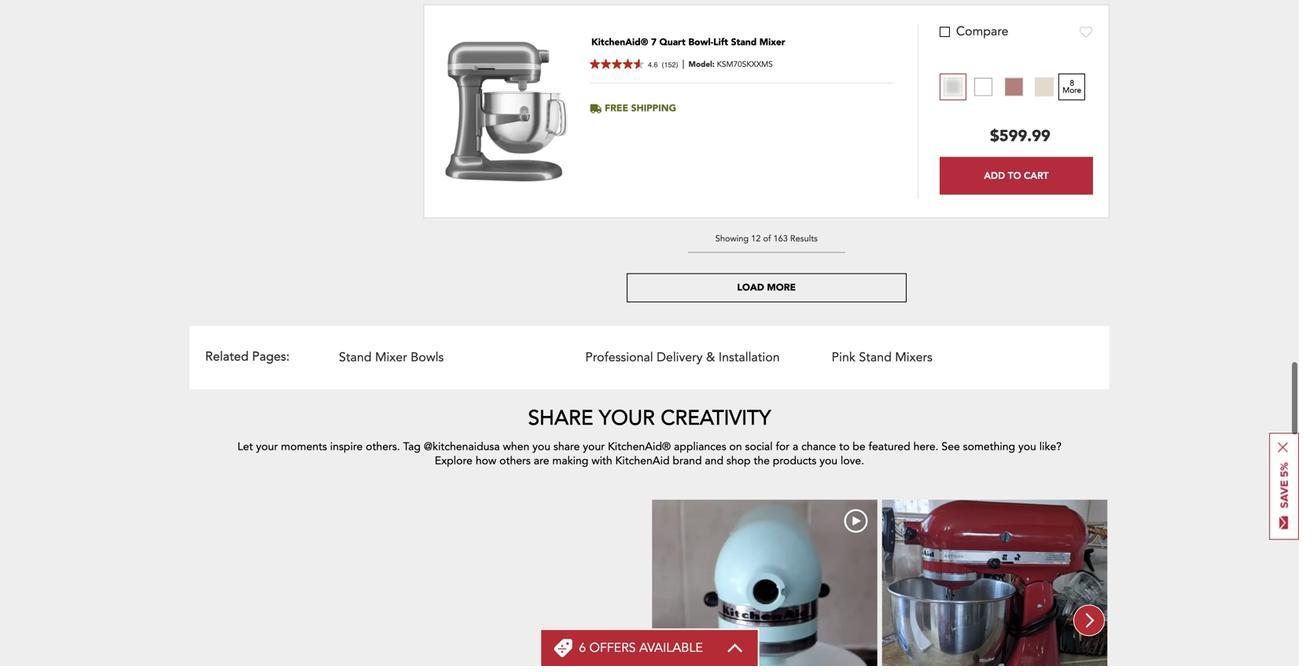 Task type: locate. For each thing, give the bounding box(es) containing it.
mixer
[[760, 36, 785, 49], [375, 349, 407, 366]]

1 horizontal spatial stand
[[731, 36, 757, 49]]

professional
[[585, 349, 653, 366]]

kitchenaid® 7 quart bowl-lift stand mixer
[[591, 36, 785, 49]]

list
[[190, 500, 1110, 666]]

for
[[776, 439, 790, 454]]

inspire
[[330, 439, 363, 454]]

stand right the pink
[[859, 349, 892, 366]]

4.6 (152)
[[648, 60, 678, 69]]

add to wish list image
[[1080, 26, 1093, 38]]

you left 'to'
[[820, 453, 838, 468]]

@dovbee's instagram image: got a fancy new attachment for my mixer.

we're churning ice cream an⁠... image
[[422, 500, 647, 666]]

your right let
[[256, 439, 278, 454]]

1 horizontal spatial more
[[1063, 85, 1082, 95]]

kitchenaid® 7 quart bowl-lift stand mixer link
[[591, 36, 785, 49]]

available
[[639, 639, 703, 657]]

kitchenaid® 7 quart bowl-lift stand mixer image
[[440, 36, 573, 187]]

(152)
[[662, 60, 678, 69]]

pink stand mixers link
[[832, 349, 933, 366]]

12
[[751, 233, 761, 245]]

stand left bowls
[[339, 349, 372, 366]]

you left like? on the right bottom of the page
[[1019, 439, 1036, 454]]

quart
[[659, 36, 686, 49]]

kitchenaid
[[615, 453, 670, 468]]

on
[[730, 439, 742, 454]]

pages:
[[252, 348, 290, 365]]

showing 12 of 163 results
[[716, 233, 818, 245]]

mixers
[[895, 349, 933, 366]]

here.
[[914, 439, 939, 454]]

163
[[774, 233, 788, 245]]

2 horizontal spatial stand
[[859, 349, 892, 366]]

others.
[[366, 439, 400, 454]]

add to cart
[[984, 169, 1049, 182]]

professional delivery & installation link
[[585, 349, 780, 366]]

0 horizontal spatial your
[[256, 439, 278, 454]]

stand
[[731, 36, 757, 49], [339, 349, 372, 366], [859, 349, 892, 366]]

your
[[256, 439, 278, 454], [583, 439, 605, 454]]

appliances
[[674, 439, 726, 454]]

you
[[533, 439, 551, 454], [1019, 439, 1036, 454], [820, 453, 838, 468]]

how
[[476, 453, 497, 468]]

your right share
[[583, 439, 605, 454]]

1 horizontal spatial mixer
[[760, 36, 785, 49]]

pink
[[832, 349, 856, 366]]

mixer up ksm70skxxms on the top right of the page
[[760, 36, 785, 49]]

heading
[[579, 639, 703, 657]]

kitchenaid® inside share your creativity let your moments inspire others. tag @kitchenaidusa when you share your kitchenaid® appliances on social for a chance to be featured here. see something you like? explore how others are making with kitchenaid brand and shop the products you love.
[[608, 439, 671, 454]]

more right the milkshake image
[[1063, 85, 1082, 95]]

ksm70skxxms
[[717, 59, 773, 70]]

stand up ksm70skxxms on the top right of the page
[[731, 36, 757, 49]]

compare
[[956, 23, 1009, 40]]

@kitchenaidusa
[[424, 439, 500, 454]]

results
[[790, 233, 818, 245]]

1 vertical spatial more
[[767, 281, 796, 294]]

kitchenaid® left 7
[[591, 36, 648, 49]]

with
[[592, 453, 612, 468]]

kitchenaid®
[[591, 36, 648, 49], [608, 439, 671, 454]]

shipping
[[631, 102, 676, 115]]

add
[[984, 169, 1005, 182]]

see
[[942, 439, 960, 454]]

share
[[554, 439, 580, 454]]

more inside the 8 more link
[[1063, 85, 1082, 95]]

more right the load
[[767, 281, 796, 294]]

are
[[534, 453, 549, 468]]

related
[[205, 348, 249, 365]]

next slide - media carousel image
[[1074, 605, 1105, 636]]

offers
[[590, 639, 636, 657]]

to
[[1008, 169, 1021, 182]]

more
[[1063, 85, 1082, 95], [767, 281, 796, 294]]

and
[[705, 453, 724, 468]]

1 horizontal spatial your
[[583, 439, 605, 454]]

@my_grainfree_kitchen's instagram image: introducing . . . the newest member of #lacocinadeseñor⁠... image
[[882, 500, 1107, 666]]

like?
[[1040, 439, 1062, 454]]

0 horizontal spatial mixer
[[375, 349, 407, 366]]

to
[[839, 439, 850, 454]]

creativity
[[661, 404, 771, 432]]

more for 8
[[1063, 85, 1082, 95]]

1 vertical spatial mixer
[[375, 349, 407, 366]]

1 horizontal spatial you
[[820, 453, 838, 468]]

shop
[[727, 453, 751, 468]]

let
[[238, 439, 253, 454]]

0 vertical spatial more
[[1063, 85, 1082, 95]]

1 your from the left
[[256, 439, 278, 454]]

tag
[[403, 439, 421, 454]]

when
[[503, 439, 530, 454]]

more inside load more button
[[767, 281, 796, 294]]

social
[[745, 439, 773, 454]]

the
[[754, 453, 770, 468]]

2 your from the left
[[583, 439, 605, 454]]

1 vertical spatial kitchenaid®
[[608, 439, 671, 454]]

mixer left bowls
[[375, 349, 407, 366]]

share
[[528, 404, 593, 432]]

0 horizontal spatial more
[[767, 281, 796, 294]]

products
[[773, 453, 817, 468]]

professional delivery & installation
[[585, 349, 780, 366]]

delivery
[[657, 349, 703, 366]]

kitchenaid® down share your creativity heading
[[608, 439, 671, 454]]

cart
[[1024, 169, 1049, 182]]

share your creativity let your moments inspire others. tag @kitchenaidusa when you share your kitchenaid® appliances on social for a chance to be featured here. see something you like? explore how others are making with kitchenaid brand and shop the products you love.
[[238, 404, 1065, 468]]

share your creativity heading
[[223, 404, 1076, 432]]

you left share
[[533, 439, 551, 454]]



Task type: describe. For each thing, give the bounding box(es) containing it.
load more button
[[627, 273, 907, 302]]

of
[[763, 233, 771, 245]]

0 vertical spatial kitchenaid®
[[591, 36, 648, 49]]

white image
[[974, 77, 993, 96]]

6 offers available
[[579, 639, 703, 657]]

2 horizontal spatial you
[[1019, 439, 1036, 454]]

featured
[[869, 439, 911, 454]]

chevron icon image
[[727, 643, 744, 653]]

free
[[605, 102, 628, 115]]

be
[[853, 439, 866, 454]]

moments
[[281, 439, 327, 454]]

matte dried rose image
[[1005, 77, 1024, 96]]

0 horizontal spatial you
[[533, 439, 551, 454]]

brand
[[673, 453, 702, 468]]

8
[[1070, 78, 1074, 88]]

bowls
[[411, 349, 444, 366]]

medallion silver image
[[944, 77, 963, 96]]

4.6
[[648, 60, 658, 69]]

add to cart button
[[940, 157, 1093, 195]]

$599.99
[[990, 125, 1051, 147]]

heading containing 6
[[579, 639, 703, 657]]

lift
[[713, 36, 728, 49]]

chance
[[802, 439, 836, 454]]

more for load
[[767, 281, 796, 294]]

model:
[[689, 59, 715, 70]]

milkshake image
[[1035, 77, 1054, 96]]

a
[[793, 439, 799, 454]]

showing
[[716, 233, 749, 245]]

load more
[[737, 281, 796, 294]]

0 vertical spatial mixer
[[760, 36, 785, 49]]

8 more link
[[1059, 73, 1086, 100]]

&
[[706, 349, 715, 366]]

promo tag image
[[554, 639, 573, 658]]

load
[[737, 281, 764, 294]]

pink stand mixers
[[832, 349, 933, 366]]

love.
[[841, 453, 864, 468]]

free shipping
[[605, 102, 676, 115]]

8 more
[[1063, 78, 1082, 95]]

something
[[963, 439, 1015, 454]]

your
[[599, 404, 655, 432]]

model: ksm70skxxms
[[689, 59, 773, 70]]

close image
[[1278, 442, 1288, 453]]

others
[[500, 453, 531, 468]]

making
[[552, 453, 589, 468]]

related pages:
[[205, 348, 290, 365]]

let your moments inspire others. tag @kitchenaidusa when you share your kitchenaid® appliances on social for a chance to be featured here. see something you like? explore how others are making with kitchenaid brand and shop the products you love. heading
[[223, 439, 1076, 468]]

@theepicakes's instagram image: living life on the edge 🤣

#crazygirl #kitchenaid #buttercreamr⁠... image
[[652, 500, 877, 666]]

installation
[[719, 349, 780, 366]]

stand mixer bowls link
[[339, 349, 444, 366]]

6
[[579, 639, 586, 657]]

7
[[651, 36, 657, 49]]

explore
[[435, 453, 473, 468]]

bowl-
[[688, 36, 713, 49]]

stand mixer bowls
[[339, 349, 444, 366]]

0 horizontal spatial stand
[[339, 349, 372, 366]]



Task type: vqa. For each thing, say whether or not it's contained in the screenshot.
the kitchenaid
yes



